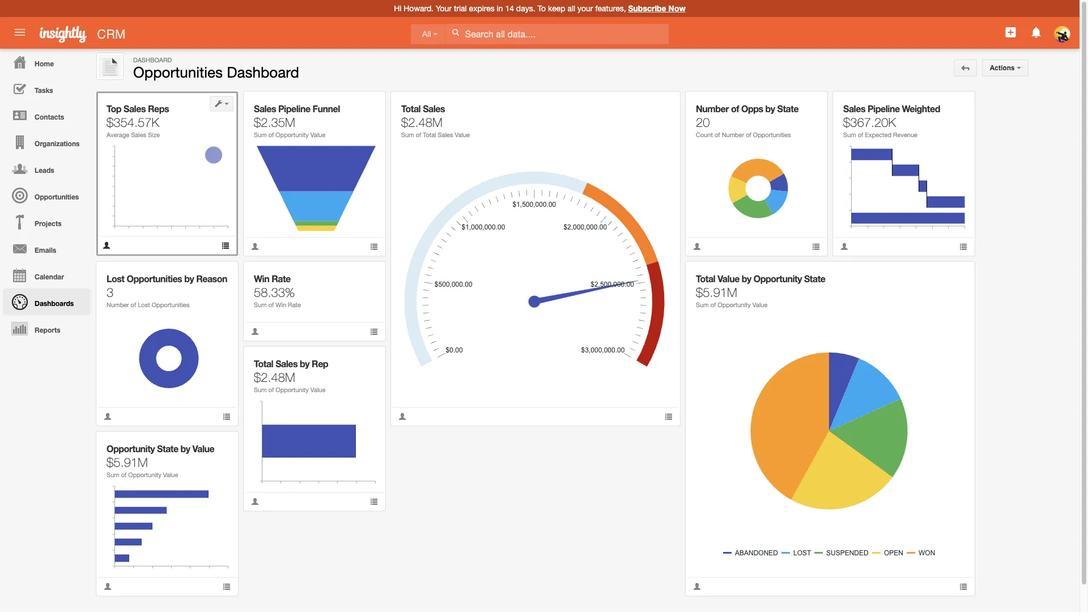 Task type: vqa. For each thing, say whether or not it's contained in the screenshot.


Task type: locate. For each thing, give the bounding box(es) containing it.
rate up "58.33%"
[[272, 273, 291, 284]]

sales
[[124, 103, 146, 114], [254, 103, 276, 114], [423, 103, 445, 114], [843, 103, 865, 114], [131, 131, 146, 138], [438, 131, 453, 138], [276, 358, 298, 369]]

notifications image
[[1030, 26, 1043, 39]]

wrench image for $2.35m
[[362, 100, 370, 108]]

value inside total sales $2.48m sum of total sales value
[[455, 131, 470, 138]]

hi howard. your trial expires in 14 days. to keep all your features, subscribe now
[[394, 4, 686, 13]]

emails
[[35, 246, 56, 254]]

sales inside sales pipeline weighted $367.20k sum of expected revenue
[[843, 103, 865, 114]]

by for $2.48m
[[300, 358, 310, 369]]

$2.48m inside total sales $2.48m sum of total sales value
[[401, 115, 443, 129]]

list image
[[222, 241, 230, 249], [370, 243, 378, 250], [370, 498, 378, 506], [959, 583, 967, 591]]

expected
[[865, 131, 891, 138]]

$2.48m down total sales by rep link
[[254, 370, 295, 385]]

top
[[107, 103, 121, 114]]

by inside lost opportunities by reason 3 number of lost opportunities
[[184, 273, 194, 284]]

Search all data.... text field
[[445, 24, 669, 44]]

list image for $367.20k
[[959, 243, 967, 250]]

now
[[668, 4, 686, 13]]

1 vertical spatial rate
[[288, 301, 301, 308]]

wrench image for 3
[[215, 270, 223, 278]]

20
[[696, 115, 710, 129]]

projects link
[[3, 209, 91, 235]]

1 vertical spatial number
[[722, 131, 744, 138]]

lost up 3
[[107, 273, 124, 284]]

actions
[[990, 64, 1017, 72]]

1 vertical spatial state
[[804, 273, 825, 284]]

1 vertical spatial user image
[[104, 583, 112, 591]]

subscribe
[[628, 4, 666, 13]]

number down 3
[[107, 301, 129, 308]]

tasks
[[35, 86, 53, 94]]

in
[[497, 4, 503, 13]]

sum
[[254, 131, 267, 138], [401, 131, 414, 138], [843, 131, 856, 138], [254, 301, 267, 308], [696, 301, 709, 308], [254, 386, 267, 393], [107, 471, 119, 478]]

1 horizontal spatial $5.91m
[[696, 285, 737, 300]]

opportunities link
[[3, 182, 91, 209]]

by inside total sales by rep $2.48m sum of opportunity value
[[300, 358, 310, 369]]

14
[[505, 4, 514, 13]]

$5.91m inside total value by opportunity state $5.91m sum of opportunity value
[[696, 285, 737, 300]]

0 vertical spatial user image
[[251, 328, 259, 336]]

list image for sum
[[665, 413, 673, 421]]

dashboards
[[35, 299, 74, 307]]

rate
[[272, 273, 291, 284], [288, 301, 301, 308]]

total
[[401, 103, 421, 114], [423, 131, 436, 138], [696, 273, 715, 284], [254, 358, 273, 369]]

opportunities
[[133, 63, 223, 80], [753, 131, 791, 138], [35, 193, 79, 201], [127, 273, 182, 284], [152, 301, 190, 308]]

state
[[777, 103, 799, 114], [804, 273, 825, 284], [157, 443, 178, 454]]

1 horizontal spatial win
[[276, 301, 286, 308]]

win rate 58.33% sum of win rate
[[254, 273, 301, 308]]

1 pipeline from the left
[[278, 103, 310, 114]]

user image
[[103, 241, 111, 249], [251, 243, 259, 250], [693, 243, 701, 250], [840, 243, 848, 250], [104, 413, 112, 421], [398, 413, 406, 421], [251, 498, 259, 506], [693, 583, 701, 591]]

0 horizontal spatial state
[[157, 443, 178, 454]]

dashboard right dashboard image
[[133, 56, 172, 63]]

1 vertical spatial win
[[276, 301, 286, 308]]

list image for value
[[223, 583, 231, 591]]

wrench image
[[215, 100, 223, 108], [362, 100, 370, 108], [657, 100, 665, 108], [951, 270, 959, 278], [362, 355, 370, 363]]

0 vertical spatial $2.48m
[[401, 115, 443, 129]]

user image for reason
[[104, 413, 112, 421]]

wrench image for sum
[[657, 100, 665, 108]]

value inside total sales by rep $2.48m sum of opportunity value
[[310, 386, 326, 393]]

funnel
[[313, 103, 340, 114]]

1 horizontal spatial lost
[[138, 301, 150, 308]]

count
[[696, 131, 713, 138]]

pipeline for $367.20k
[[868, 103, 900, 114]]

2 vertical spatial state
[[157, 443, 178, 454]]

dashboard
[[133, 56, 172, 63], [227, 63, 299, 80]]

user image for opportunity
[[693, 583, 701, 591]]

sales pipeline weighted $367.20k sum of expected revenue
[[843, 103, 940, 138]]

expires
[[469, 4, 495, 13]]

0 vertical spatial number
[[696, 103, 729, 114]]

opps
[[741, 103, 763, 114]]

of inside sales pipeline weighted $367.20k sum of expected revenue
[[858, 131, 863, 138]]

$2.48m down total sales link
[[401, 115, 443, 129]]

top sales reps $354.57k average sales size
[[107, 103, 169, 138]]

total inside total sales by rep $2.48m sum of opportunity value
[[254, 358, 273, 369]]

user image for $354.57k
[[103, 241, 111, 249]]

opportunity state by value $5.91m sum of opportunity value
[[107, 443, 214, 478]]

total sales by rep $2.48m sum of opportunity value
[[254, 358, 328, 393]]

1 vertical spatial $5.91m
[[107, 455, 148, 470]]

of down lost opportunities by reason link
[[131, 301, 136, 308]]

win up "58.33%"
[[254, 273, 269, 284]]

0 vertical spatial state
[[777, 103, 799, 114]]

$5.91m down opportunity state by value link at the bottom left
[[107, 455, 148, 470]]

your
[[436, 4, 452, 13]]

0 vertical spatial $5.91m
[[696, 285, 737, 300]]

white image
[[452, 28, 460, 36]]

1 horizontal spatial $2.48m
[[401, 115, 443, 129]]

win
[[254, 273, 269, 284], [276, 301, 286, 308]]

subscribe now link
[[628, 4, 686, 13]]

wrench image for opportunity
[[951, 270, 959, 278]]

of right count
[[715, 131, 720, 138]]

of down opportunity state by value link at the bottom left
[[121, 471, 127, 478]]

lost down lost opportunities by reason link
[[138, 301, 150, 308]]

state for $5.91m
[[804, 273, 825, 284]]

pipeline
[[278, 103, 310, 114], [868, 103, 900, 114]]

dashboard up sales pipeline funnel link at the top
[[227, 63, 299, 80]]

sales pipeline funnel link
[[254, 103, 340, 114]]

wrench image
[[804, 100, 812, 108], [951, 100, 959, 108], [215, 270, 223, 278], [362, 270, 370, 278], [215, 440, 223, 448]]

of left opps
[[731, 103, 739, 114]]

sum inside total value by opportunity state $5.91m sum of opportunity value
[[696, 301, 709, 308]]

pipeline inside sales pipeline weighted $367.20k sum of expected revenue
[[868, 103, 900, 114]]

1 vertical spatial $2.48m
[[254, 370, 295, 385]]

user image for rep
[[251, 498, 259, 506]]

pipeline up $367.20k
[[868, 103, 900, 114]]

of down total sales by rep link
[[268, 386, 274, 393]]

total sales by rep link
[[254, 358, 328, 369]]

trial
[[454, 4, 467, 13]]

of down total sales link
[[416, 131, 421, 138]]

$5.91m
[[696, 285, 737, 300], [107, 455, 148, 470]]

of
[[731, 103, 739, 114], [268, 131, 274, 138], [416, 131, 421, 138], [715, 131, 720, 138], [746, 131, 751, 138], [858, 131, 863, 138], [131, 301, 136, 308], [268, 301, 274, 308], [710, 301, 716, 308], [268, 386, 274, 393], [121, 471, 127, 478]]

sum inside sales pipeline weighted $367.20k sum of expected revenue
[[843, 131, 856, 138]]

reps
[[148, 103, 169, 114]]

of inside win rate 58.33% sum of win rate
[[268, 301, 274, 308]]

pipeline inside sales pipeline funnel $2.35m sum of opportunity value
[[278, 103, 310, 114]]

of inside opportunity state by value $5.91m sum of opportunity value
[[121, 471, 127, 478]]

0 horizontal spatial user image
[[104, 583, 112, 591]]

pipeline up $2.35m
[[278, 103, 310, 114]]

contacts
[[35, 113, 64, 121]]

of down $2.35m
[[268, 131, 274, 138]]

0 horizontal spatial $5.91m
[[107, 455, 148, 470]]

howard.
[[404, 4, 434, 13]]

by inside "number of opps by state 20 count of number of opportunities"
[[765, 103, 775, 114]]

0 vertical spatial rate
[[272, 273, 291, 284]]

actions button
[[983, 60, 1029, 77]]

sales inside total sales by rep $2.48m sum of opportunity value
[[276, 358, 298, 369]]

2 vertical spatial number
[[107, 301, 129, 308]]

size
[[148, 131, 160, 138]]

0 vertical spatial lost
[[107, 273, 124, 284]]

pipeline for $2.35m
[[278, 103, 310, 114]]

organizations
[[35, 139, 80, 147]]

number right count
[[722, 131, 744, 138]]

lost
[[107, 273, 124, 284], [138, 301, 150, 308]]

sum inside opportunity state by value $5.91m sum of opportunity value
[[107, 471, 119, 478]]

total sales link
[[401, 103, 445, 114]]

navigation
[[0, 49, 91, 342]]

0 horizontal spatial win
[[254, 273, 269, 284]]

home
[[35, 60, 54, 67]]

0 horizontal spatial $2.48m
[[254, 370, 295, 385]]

leads link
[[3, 155, 91, 182]]

number
[[696, 103, 729, 114], [722, 131, 744, 138], [107, 301, 129, 308]]

wrench image for rep
[[362, 355, 370, 363]]

list image for state
[[959, 583, 967, 591]]

total sales $2.48m sum of total sales value
[[401, 103, 470, 138]]

user image for $2.35m
[[251, 243, 259, 250]]

win down "58.33%"
[[276, 301, 286, 308]]

total inside total value by opportunity state $5.91m sum of opportunity value
[[696, 273, 715, 284]]

features,
[[595, 4, 626, 13]]

list image
[[812, 243, 820, 250], [959, 243, 967, 250], [370, 328, 378, 336], [223, 413, 231, 421], [665, 413, 673, 421], [223, 583, 231, 591]]

2 horizontal spatial state
[[804, 273, 825, 284]]

opportunity
[[276, 131, 309, 138], [754, 273, 802, 284], [718, 301, 751, 308], [276, 386, 309, 393], [107, 443, 155, 454], [128, 471, 161, 478]]

value
[[310, 131, 326, 138], [455, 131, 470, 138], [718, 273, 740, 284], [753, 301, 768, 308], [310, 386, 326, 393], [192, 443, 214, 454], [163, 471, 178, 478]]

of down $367.20k
[[858, 131, 863, 138]]

by
[[765, 103, 775, 114], [184, 273, 194, 284], [742, 273, 751, 284], [300, 358, 310, 369], [181, 443, 190, 454]]

to
[[538, 4, 546, 13]]

rate down "58.33%"
[[288, 301, 301, 308]]

$5.91m down total value by opportunity state link
[[696, 285, 737, 300]]

$2.48m
[[401, 115, 443, 129], [254, 370, 295, 385]]

dashboards link
[[3, 288, 91, 315]]

2 pipeline from the left
[[868, 103, 900, 114]]

$2.35m
[[254, 115, 295, 129]]

leads
[[35, 166, 54, 174]]

state inside total value by opportunity state $5.91m sum of opportunity value
[[804, 273, 825, 284]]

by inside total value by opportunity state $5.91m sum of opportunity value
[[742, 273, 751, 284]]

state inside "number of opps by state 20 count of number of opportunities"
[[777, 103, 799, 114]]

wrench image for state
[[804, 100, 812, 108]]

number of opps by state link
[[696, 103, 799, 114]]

1 horizontal spatial pipeline
[[868, 103, 900, 114]]

0 horizontal spatial pipeline
[[278, 103, 310, 114]]

1 horizontal spatial state
[[777, 103, 799, 114]]

top sales reps link
[[107, 103, 169, 114]]

by inside opportunity state by value $5.91m sum of opportunity value
[[181, 443, 190, 454]]

user image
[[251, 328, 259, 336], [104, 583, 112, 591]]

number up 20
[[696, 103, 729, 114]]

weighted
[[902, 103, 940, 114]]

calendar link
[[3, 262, 91, 288]]

of down total value by opportunity state link
[[710, 301, 716, 308]]

average
[[107, 131, 129, 138]]

of down "58.33%"
[[268, 301, 274, 308]]



Task type: describe. For each thing, give the bounding box(es) containing it.
total value by opportunity state $5.91m sum of opportunity value
[[696, 273, 825, 308]]

0 horizontal spatial lost
[[107, 273, 124, 284]]

hi
[[394, 4, 401, 13]]

total for $5.91m
[[696, 273, 715, 284]]

home link
[[3, 49, 91, 75]]

list image for average
[[222, 241, 230, 249]]

number inside lost opportunities by reason 3 number of lost opportunities
[[107, 301, 129, 308]]

$354.57k
[[107, 115, 159, 129]]

sum inside total sales by rep $2.48m sum of opportunity value
[[254, 386, 267, 393]]

1 horizontal spatial user image
[[251, 328, 259, 336]]

opportunities inside "number of opps by state 20 count of number of opportunities"
[[753, 131, 791, 138]]

win rate link
[[254, 273, 291, 284]]

$2.48m inside total sales by rep $2.48m sum of opportunity value
[[254, 370, 295, 385]]

by for $5.91m
[[181, 443, 190, 454]]

state inside opportunity state by value $5.91m sum of opportunity value
[[157, 443, 178, 454]]

lost opportunities by reason 3 number of lost opportunities
[[107, 273, 227, 308]]

list image for sum
[[370, 243, 378, 250]]

0 vertical spatial win
[[254, 273, 269, 284]]

list image for $2.48m
[[370, 498, 378, 506]]

calendar
[[35, 273, 64, 281]]

sales inside sales pipeline funnel $2.35m sum of opportunity value
[[254, 103, 276, 114]]

opportunities inside dashboard opportunities dashboard
[[133, 63, 223, 80]]

total for total
[[401, 103, 421, 114]]

of inside total sales by rep $2.48m sum of opportunity value
[[268, 386, 274, 393]]

user image for sum
[[398, 413, 406, 421]]

opportunity state by value link
[[107, 443, 214, 454]]

of inside total value by opportunity state $5.91m sum of opportunity value
[[710, 301, 716, 308]]

dashboard image
[[99, 55, 121, 78]]

number of opps by state 20 count of number of opportunities
[[696, 103, 799, 138]]

3
[[107, 285, 113, 300]]

state for 20
[[777, 103, 799, 114]]

$367.20k
[[843, 115, 896, 129]]

user image for $367.20k
[[840, 243, 848, 250]]

by for 3
[[184, 273, 194, 284]]

emails link
[[3, 235, 91, 262]]

sum inside sales pipeline funnel $2.35m sum of opportunity value
[[254, 131, 267, 138]]

1 horizontal spatial dashboard
[[227, 63, 299, 80]]

sum inside total sales $2.48m sum of total sales value
[[401, 131, 414, 138]]

navigation containing home
[[0, 49, 91, 342]]

$5.91m inside opportunity state by value $5.91m sum of opportunity value
[[107, 455, 148, 470]]

reason
[[196, 273, 227, 284]]

organizations link
[[3, 129, 91, 155]]

of inside lost opportunities by reason 3 number of lost opportunities
[[131, 301, 136, 308]]

contacts link
[[3, 102, 91, 129]]

crm
[[97, 27, 125, 41]]

dashboard opportunities dashboard
[[133, 56, 299, 80]]

list image for by
[[812, 243, 820, 250]]

all
[[422, 30, 431, 38]]

back image
[[962, 64, 969, 72]]

lost opportunities by reason link
[[107, 273, 227, 284]]

rep
[[312, 358, 328, 369]]

1 vertical spatial lost
[[138, 301, 150, 308]]

projects
[[35, 219, 62, 227]]

of inside total sales $2.48m sum of total sales value
[[416, 131, 421, 138]]

wrench image for $5.91m
[[215, 440, 223, 448]]

user image for by
[[693, 243, 701, 250]]

tasks link
[[3, 75, 91, 102]]

sum inside win rate 58.33% sum of win rate
[[254, 301, 267, 308]]

58.33%
[[254, 285, 295, 300]]

days.
[[516, 4, 535, 13]]

total value by opportunity state link
[[696, 273, 825, 284]]

your
[[577, 4, 593, 13]]

reports
[[35, 326, 60, 334]]

revenue
[[893, 131, 918, 138]]

value inside sales pipeline funnel $2.35m sum of opportunity value
[[310, 131, 326, 138]]

all link
[[411, 24, 445, 44]]

keep
[[548, 4, 565, 13]]

sales pipeline funnel $2.35m sum of opportunity value
[[254, 103, 340, 138]]

list image for reason
[[223, 413, 231, 421]]

0 horizontal spatial dashboard
[[133, 56, 172, 63]]

opportunity inside total sales by rep $2.48m sum of opportunity value
[[276, 386, 309, 393]]

of inside sales pipeline funnel $2.35m sum of opportunity value
[[268, 131, 274, 138]]

total for sum
[[254, 358, 273, 369]]

reports link
[[3, 315, 91, 342]]

by for state
[[742, 273, 751, 284]]

all
[[568, 4, 575, 13]]

opportunity inside sales pipeline funnel $2.35m sum of opportunity value
[[276, 131, 309, 138]]

sales pipeline weighted link
[[843, 103, 940, 114]]

of down number of opps by state link
[[746, 131, 751, 138]]



